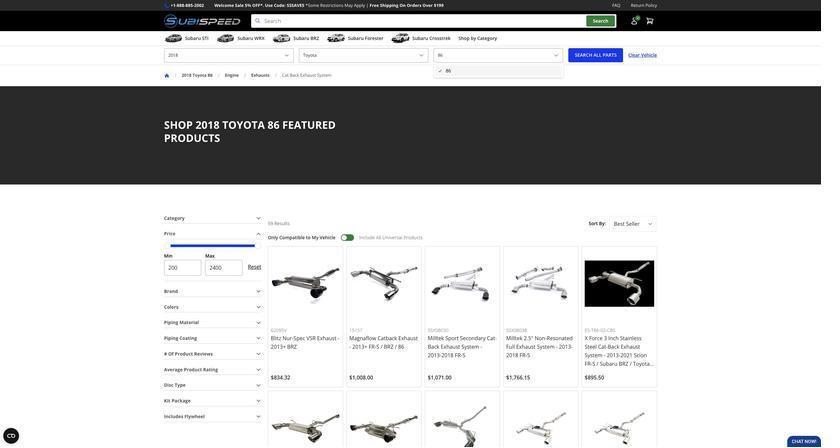 Task type: describe. For each thing, give the bounding box(es) containing it.
cat back exhaust system
[[282, 72, 331, 78]]

02-
[[600, 327, 607, 333]]

62095v
[[271, 327, 287, 333]]

+1-888-885-2002
[[171, 2, 204, 8]]

$1,008.00
[[349, 374, 373, 381]]

search input field
[[251, 14, 616, 28]]

es-t86-02-cbs
[[585, 327, 615, 333]]

/ for engine
[[218, 72, 220, 79]]

welcome sale 5% off*. use code: sssave5
[[214, 2, 304, 8]]

engine
[[225, 72, 239, 78]]

885-
[[186, 2, 194, 8]]

compatible
[[279, 234, 305, 241]]

cat
[[282, 72, 289, 78]]

86 option
[[435, 66, 562, 76]]

5%
[[245, 2, 251, 8]]

return
[[631, 2, 645, 8]]

2002
[[194, 2, 204, 8]]

apply
[[354, 2, 365, 8]]

by:
[[599, 220, 606, 227]]

ssxsb038
[[506, 327, 527, 333]]

return policy link
[[631, 2, 657, 9]]

ssxsb030
[[428, 327, 449, 333]]

restrictions
[[320, 2, 343, 8]]

may
[[345, 2, 353, 8]]

search
[[593, 18, 608, 24]]

free
[[370, 2, 379, 8]]

4 / from the left
[[275, 72, 277, 79]]

15157
[[349, 327, 362, 333]]

toyota
[[193, 72, 207, 78]]

return policy
[[631, 2, 657, 8]]

86 inside option
[[446, 68, 451, 74]]

open widget image
[[3, 428, 19, 444]]

$895.50
[[585, 374, 604, 381]]

*some
[[306, 2, 319, 8]]

exhaust
[[300, 72, 316, 78]]

$199
[[434, 2, 444, 8]]

vehicle
[[320, 234, 336, 241]]

$1,766.15
[[506, 374, 530, 381]]

*some restrictions may apply | free shipping on orders over $199
[[306, 2, 444, 8]]

$1,071.00
[[428, 374, 452, 381]]

search button
[[586, 16, 615, 27]]

cbs
[[607, 327, 615, 333]]

back
[[290, 72, 299, 78]]

system
[[317, 72, 331, 78]]

my
[[312, 234, 319, 241]]



Task type: locate. For each thing, give the bounding box(es) containing it.
86
[[446, 68, 451, 74], [208, 72, 213, 78]]

1 horizontal spatial 86
[[446, 68, 451, 74]]

86 group
[[435, 66, 562, 76]]

/ left 2018
[[175, 72, 176, 79]]

orders
[[407, 2, 421, 8]]

/ left engine
[[218, 72, 220, 79]]

59
[[268, 220, 273, 227]]

only
[[268, 234, 278, 241]]

/ for exhausts
[[244, 72, 246, 79]]

t86-
[[591, 327, 600, 333]]

2018 toyota 86 link
[[182, 72, 218, 78], [182, 72, 213, 78]]

shipping
[[380, 2, 398, 8]]

welcome
[[214, 2, 234, 8]]

cat back exhaust system link
[[282, 72, 337, 78]]

results
[[274, 220, 290, 227]]

only compatible to my vehicle
[[268, 234, 336, 241]]

code:
[[274, 2, 286, 8]]

es-
[[585, 327, 591, 333]]

1 / from the left
[[175, 72, 176, 79]]

0 horizontal spatial 86
[[208, 72, 213, 78]]

888-
[[177, 2, 186, 8]]

exhausts
[[251, 72, 270, 78]]

|
[[366, 2, 369, 8]]

/
[[175, 72, 176, 79], [218, 72, 220, 79], [244, 72, 246, 79], [275, 72, 277, 79]]

sort by:
[[589, 220, 606, 227]]

on
[[400, 2, 406, 8]]

59 results
[[268, 220, 290, 227]]

sale
[[235, 2, 244, 8]]

off*.
[[252, 2, 264, 8]]

3 / from the left
[[244, 72, 246, 79]]

/ right engine
[[244, 72, 246, 79]]

sssave5
[[287, 2, 304, 8]]

2018
[[182, 72, 191, 78]]

+1-888-885-2002 link
[[171, 2, 204, 9]]

exhausts link
[[251, 72, 275, 78], [251, 72, 270, 78]]

$834.32
[[271, 374, 290, 381]]

/ left cat
[[275, 72, 277, 79]]

to
[[306, 234, 311, 241]]

over
[[423, 2, 433, 8]]

engine link
[[225, 72, 244, 78], [225, 72, 239, 78]]

sort
[[589, 220, 598, 227]]

policy
[[646, 2, 657, 8]]

faq
[[612, 2, 621, 8]]

2 / from the left
[[218, 72, 220, 79]]

2018 toyota 86
[[182, 72, 213, 78]]

use
[[265, 2, 273, 8]]

+1-
[[171, 2, 177, 8]]

faq link
[[612, 2, 621, 9]]

/ for 2018 toyota 86
[[175, 72, 176, 79]]



Task type: vqa. For each thing, say whether or not it's contained in the screenshot.


